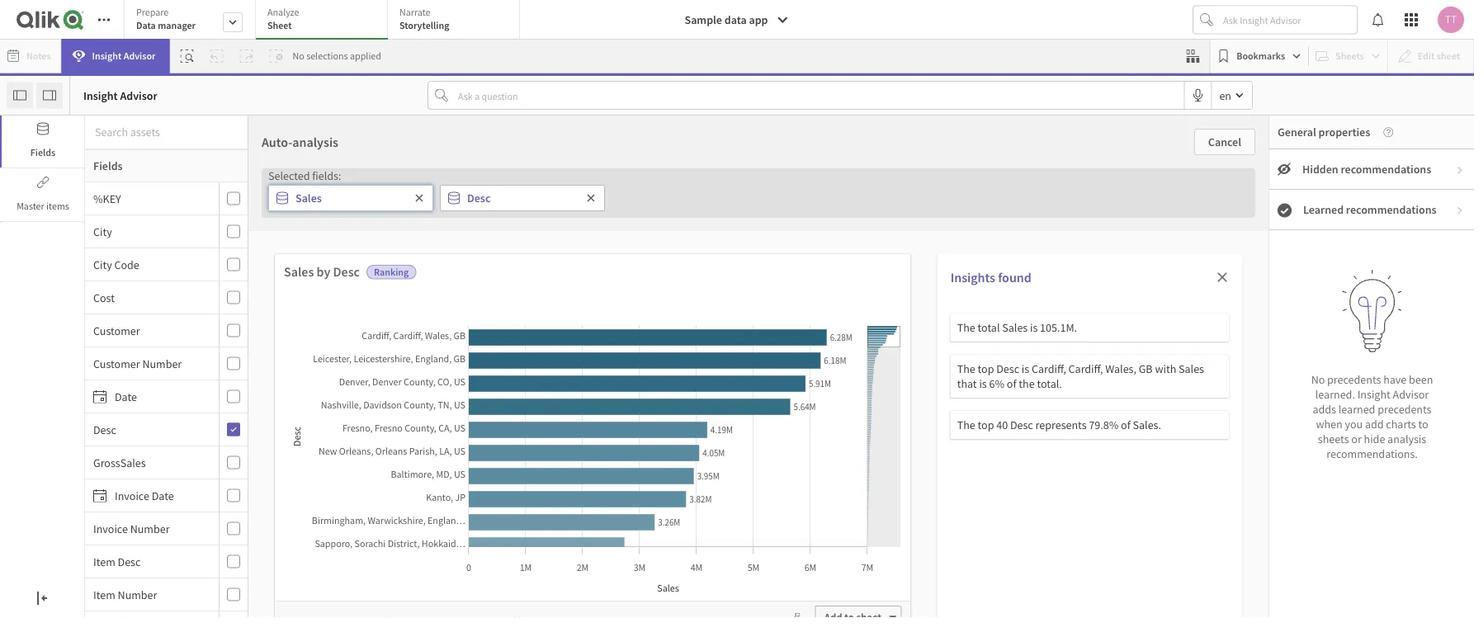 Task type: locate. For each thing, give the bounding box(es) containing it.
your
[[477, 409, 499, 423], [912, 456, 934, 471]]

sheet. down can
[[723, 478, 752, 493]]

new down visualizations
[[936, 456, 957, 471]]

terry turtle image
[[1438, 7, 1465, 33]]

found inside . any found insights can be saved to this sheet.
[[654, 456, 683, 471]]

to right saved
[[790, 456, 800, 471]]

no for no precedents have been learned. insight advisor adds learned precedents when you add charts to sheets or hide analysis recommendations.
[[1312, 372, 1325, 387]]

0 horizontal spatial explore
[[438, 409, 475, 423]]

is left 105.1m.
[[1030, 320, 1038, 335]]

or left let
[[564, 409, 574, 423]]

find new insights in the data using
[[654, 409, 820, 423]]

city code
[[93, 257, 139, 272]]

. inside . any found insights can be saved to this sheet.
[[788, 431, 791, 446]]

customer number menu item
[[85, 348, 248, 381]]

. left save
[[555, 453, 558, 468]]

to right charts
[[1419, 417, 1429, 432]]

city left code
[[93, 257, 112, 272]]

number for item number
[[118, 587, 157, 602]]

2 vertical spatial the
[[957, 418, 976, 433]]

0 vertical spatial insight advisor
[[92, 50, 156, 62]]

desc up "grosssales"
[[93, 422, 116, 437]]

the up directly
[[523, 375, 542, 392]]

1 vertical spatial city
[[93, 257, 112, 272]]

city menu item
[[85, 215, 248, 248]]

1 horizontal spatial .
[[788, 431, 791, 446]]

the inside 'the top desc is cardiff, cardiff, wales, gb with sales that is 6% of the total.'
[[1019, 376, 1035, 391]]

have
[[1384, 372, 1407, 387]]

sheet. inside . save any insights you discover to this sheet.
[[577, 478, 607, 493]]

this inside . save any insights you discover to this sheet.
[[557, 478, 575, 493]]

1 vertical spatial with
[[574, 431, 595, 446]]

sheet. down any
[[577, 478, 607, 493]]

insight inside dropdown button
[[92, 50, 122, 62]]

have
[[689, 375, 718, 392]]

fields up master items
[[30, 146, 56, 159]]

number down 'customer' menu item
[[142, 356, 182, 371]]

date down 'customer number'
[[115, 389, 137, 404]]

. for question?
[[788, 431, 791, 446]]

explore your data directly or let qlik generate insights for you with
[[438, 409, 610, 446]]

new right find
[[678, 409, 698, 423]]

desc right the by
[[333, 263, 360, 280]]

explore the data
[[478, 375, 570, 392]]

insights down generate
[[442, 478, 479, 493]]

%key
[[93, 191, 121, 206]]

1 vertical spatial explore
[[438, 409, 475, 423]]

the for the top 40 desc represents 79.8% of sales.
[[957, 418, 976, 433]]

explore inside 'explore your data directly or let qlik generate insights for you with'
[[438, 409, 475, 423]]

top for 40
[[978, 418, 994, 433]]

invoice for invoice number
[[93, 521, 128, 536]]

get
[[715, 185, 741, 210]]

started
[[745, 185, 803, 210]]

1 horizontal spatial sheet.
[[723, 478, 752, 493]]

0 vertical spatial top
[[978, 362, 994, 376]]

number inside menu item
[[118, 587, 157, 602]]

1 vertical spatial your
[[912, 456, 934, 471]]

top for desc
[[978, 362, 994, 376]]

desc inside 'the top desc is cardiff, cardiff, wales, gb with sales that is 6% of the total.'
[[997, 362, 1020, 376]]

. left any
[[788, 431, 791, 446]]

0 horizontal spatial cardiff,
[[1032, 362, 1066, 376]]

or
[[564, 409, 574, 423], [1352, 432, 1362, 447]]

selected
[[268, 168, 310, 183]]

this down any
[[802, 456, 820, 471]]

1 horizontal spatial with
[[1155, 362, 1177, 376]]

no up adds
[[1312, 372, 1325, 387]]

1 vertical spatial the
[[957, 362, 976, 376]]

desc up build
[[1010, 418, 1033, 433]]

customer number
[[93, 356, 182, 371]]

item up item number
[[93, 554, 115, 569]]

1 the from the top
[[957, 320, 976, 335]]

help image
[[1371, 127, 1394, 137]]

with right gb
[[1155, 362, 1177, 376]]

tab list
[[124, 0, 526, 41]]

sheet. for this
[[577, 478, 607, 493]]

2 vertical spatial new
[[936, 456, 957, 471]]

sales right gb
[[1179, 362, 1204, 376]]

data
[[725, 12, 747, 27], [545, 375, 570, 392], [501, 409, 523, 423], [770, 409, 792, 423]]

en
[[1220, 88, 1232, 103]]

grosssales button
[[85, 455, 215, 470]]

date
[[115, 389, 137, 404], [152, 488, 174, 503]]

found
[[998, 269, 1032, 286], [654, 456, 683, 471]]

1 city from the top
[[93, 224, 112, 239]]

0 horizontal spatial you
[[482, 478, 500, 493]]

2 customer from the top
[[93, 356, 140, 371]]

1 vertical spatial or
[[1352, 432, 1362, 447]]

recommendations down hidden recommendations "button"
[[1346, 202, 1437, 217]]

0 horizontal spatial date
[[115, 389, 137, 404]]

1 vertical spatial insight advisor
[[83, 88, 157, 103]]

data left app
[[725, 12, 747, 27]]

new left the that
[[931, 375, 955, 392]]

2 vertical spatial this
[[557, 478, 575, 493]]

number for customer number
[[142, 356, 182, 371]]

analysis inside 'no precedents have been learned. insight advisor adds learned precedents when you add charts to sheets or hide analysis recommendations.'
[[1388, 432, 1427, 447]]

fields up %key
[[93, 159, 123, 173]]

data inside button
[[725, 12, 747, 27]]

sheet. inside to start creating visualizations and build your new sheet.
[[959, 456, 988, 471]]

the total sales is 105.1m.
[[957, 320, 1077, 335]]

1 vertical spatial found
[[654, 456, 683, 471]]

2 city from the top
[[93, 257, 112, 272]]

to left the get
[[694, 185, 711, 210]]

this
[[890, 185, 920, 210], [802, 456, 820, 471], [557, 478, 575, 493]]

advisor up charts
[[1393, 387, 1429, 402]]

0 vertical spatial number
[[142, 356, 182, 371]]

%key menu item
[[85, 182, 248, 215]]

item number
[[93, 587, 157, 602]]

small image
[[1455, 165, 1465, 175], [1278, 204, 1292, 218], [1455, 206, 1465, 216]]

0 horizontal spatial or
[[564, 409, 574, 423]]

1 vertical spatial .
[[555, 453, 558, 468]]

analysis up selected fields:
[[292, 134, 338, 150]]

with
[[1155, 362, 1177, 376], [574, 431, 595, 446]]

the
[[523, 375, 542, 392], [1019, 376, 1035, 391], [752, 409, 768, 423]]

1 horizontal spatial fields
[[93, 159, 123, 173]]

invoice up invoice number
[[115, 488, 149, 503]]

recommendations for learned recommendations
[[1346, 202, 1437, 217]]

1 horizontal spatial found
[[998, 269, 1032, 286]]

0 vertical spatial or
[[564, 409, 574, 423]]

the top 40 desc represents 79.8% of sales.
[[957, 418, 1162, 433]]

date inside invoice date menu item
[[152, 488, 174, 503]]

item number menu item
[[85, 579, 248, 612]]

you
[[1345, 417, 1363, 432], [554, 431, 572, 446], [482, 478, 500, 493]]

with down let
[[574, 431, 595, 446]]

to inside 'no precedents have been learned. insight advisor adds learned precedents when you add charts to sheets or hide analysis recommendations.'
[[1419, 417, 1429, 432]]

invoice date button
[[85, 488, 215, 503]]

insight advisor down insight advisor dropdown button
[[83, 88, 157, 103]]

of left sales.
[[1121, 418, 1131, 433]]

top
[[978, 362, 994, 376], [978, 418, 994, 433]]

. inside . save any insights you discover to this sheet.
[[555, 453, 558, 468]]

learned
[[1339, 402, 1376, 417]]

explore up 'explore your data directly or let qlik generate insights for you with'
[[478, 375, 521, 392]]

bookmarks button
[[1214, 43, 1305, 69]]

sheet. down and
[[959, 456, 988, 471]]

adds
[[1313, 402, 1337, 417]]

ask
[[693, 432, 709, 446]]

deselect field image
[[414, 193, 424, 203]]

0 vertical spatial recommendations
[[1341, 162, 1432, 177]]

fields:
[[312, 168, 341, 183]]

insight
[[92, 50, 122, 62], [83, 88, 118, 103], [1358, 387, 1391, 402], [711, 432, 742, 446], [476, 454, 508, 468]]

menu containing %key
[[85, 182, 248, 618]]

the left 6%
[[957, 362, 976, 376]]

0 vertical spatial of
[[1007, 376, 1017, 391]]

selected fields:
[[268, 168, 341, 183]]

top left 40
[[978, 418, 994, 433]]

learned recommendations button
[[1270, 190, 1474, 230]]

invoice date menu item
[[85, 480, 248, 513]]

2 horizontal spatial this
[[890, 185, 920, 210]]

0 vertical spatial your
[[477, 409, 499, 423]]

0 vertical spatial analysis
[[292, 134, 338, 150]]

cardiff, down 105.1m.
[[1032, 362, 1066, 376]]

cost button
[[85, 290, 215, 305]]

customer down cost
[[93, 323, 140, 338]]

0 horizontal spatial sheet.
[[577, 478, 607, 493]]

found down search image at the bottom left of the page
[[654, 456, 683, 471]]

0 horizontal spatial this
[[557, 478, 575, 493]]

no left selections
[[293, 50, 304, 62]]

is
[[1030, 320, 1038, 335], [1022, 362, 1030, 376], [979, 376, 987, 391]]

1 vertical spatial no
[[1312, 372, 1325, 387]]

precedents down have
[[1378, 402, 1432, 417]]

master items button
[[0, 169, 84, 221], [2, 169, 84, 221]]

bookmarks
[[1237, 50, 1285, 62]]

0 vertical spatial found
[[998, 269, 1032, 286]]

found right insights
[[998, 269, 1032, 286]]

0 vertical spatial new
[[931, 375, 955, 392]]

wales,
[[1106, 362, 1137, 376]]

master items
[[17, 200, 69, 213]]

storytelling
[[400, 19, 449, 32]]

a
[[720, 375, 727, 392]]

1 horizontal spatial or
[[1352, 432, 1362, 447]]

general
[[1278, 125, 1317, 140]]

number up item desc button
[[130, 521, 170, 536]]

sheet.
[[959, 456, 988, 471], [577, 478, 607, 493], [723, 478, 752, 493]]

insights inside . any found insights can be saved to this sheet.
[[685, 456, 723, 471]]

customer menu item
[[85, 315, 248, 348]]

0 vertical spatial date
[[115, 389, 137, 404]]

top inside 'the top desc is cardiff, cardiff, wales, gb with sales that is 6% of the total.'
[[978, 362, 994, 376]]

analysis
[[292, 134, 338, 150], [1388, 432, 1427, 447]]

sales
[[296, 191, 322, 206], [284, 263, 314, 280], [1002, 320, 1028, 335], [1179, 362, 1204, 376]]

edit image
[[909, 409, 929, 424]]

is for desc
[[1022, 362, 1030, 376]]

0 horizontal spatial .
[[555, 453, 558, 468]]

advisor up discover
[[510, 454, 544, 468]]

desc down the total sales is 105.1m.
[[997, 362, 1020, 376]]

to left start
[[988, 409, 998, 423]]

for
[[538, 431, 551, 446]]

prepare
[[136, 6, 169, 19]]

hidden recommendations
[[1303, 162, 1432, 177]]

invoice inside invoice date menu item
[[115, 488, 149, 503]]

you left 'add' at the right of page
[[1345, 417, 1363, 432]]

precedents up learned
[[1328, 372, 1381, 387]]

1 vertical spatial this
[[802, 456, 820, 471]]

new inside to start creating visualizations and build your new sheet.
[[936, 456, 957, 471]]

1 horizontal spatial your
[[912, 456, 934, 471]]

2 horizontal spatial the
[[1019, 376, 1035, 391]]

learned.
[[1316, 387, 1355, 402]]

0 vertical spatial item
[[93, 554, 115, 569]]

1 horizontal spatial no
[[1312, 372, 1325, 387]]

number down item desc button
[[118, 587, 157, 602]]

charts
[[1386, 417, 1416, 432]]

1 vertical spatial recommendations
[[1346, 202, 1437, 217]]

0 vertical spatial .
[[788, 431, 791, 446]]

1 horizontal spatial cardiff,
[[1069, 362, 1103, 376]]

insight advisor inside dropdown button
[[92, 50, 156, 62]]

edit
[[929, 410, 947, 424]]

recommendations
[[1341, 162, 1432, 177], [1346, 202, 1437, 217]]

0 vertical spatial city
[[93, 224, 112, 239]]

3 the from the top
[[957, 418, 976, 433]]

city down %key
[[93, 224, 112, 239]]

item down item desc
[[93, 587, 115, 602]]

invoice up item desc
[[93, 521, 128, 536]]

data left directly
[[501, 409, 523, 423]]

of right 6%
[[1007, 376, 1017, 391]]

0 vertical spatial explore
[[478, 375, 521, 392]]

1 customer from the top
[[93, 323, 140, 338]]

cardiff,
[[1032, 362, 1066, 376], [1069, 362, 1103, 376]]

cancel button
[[1194, 129, 1256, 155]]

represents
[[1036, 418, 1087, 433]]

insights down ask
[[685, 456, 723, 471]]

0 vertical spatial precedents
[[1328, 372, 1381, 387]]

invoice inside invoice number menu item
[[93, 521, 128, 536]]

advisor down data
[[124, 50, 156, 62]]

2 item from the top
[[93, 587, 115, 602]]

0 vertical spatial with
[[1155, 362, 1177, 376]]

recommendations inside hidden recommendations "button"
[[1341, 162, 1432, 177]]

1 vertical spatial new
[[678, 409, 698, 423]]

city for city code
[[93, 257, 112, 272]]

app
[[749, 12, 768, 27]]

2 vertical spatial insight advisor
[[476, 454, 544, 468]]

2 the from the top
[[957, 362, 976, 376]]

recommendations for hidden recommendations
[[1341, 162, 1432, 177]]

insights
[[951, 269, 996, 286]]

sheet
[[267, 19, 292, 32]]

you inside . save any insights you discover to this sheet.
[[482, 478, 500, 493]]

your up generate
[[477, 409, 499, 423]]

create new analytics
[[892, 375, 1009, 392]]

1 horizontal spatial you
[[554, 431, 572, 446]]

advisor
[[124, 50, 156, 62], [120, 88, 157, 103], [1393, 387, 1429, 402], [744, 432, 778, 446], [510, 454, 544, 468]]

analytics
[[958, 375, 1009, 392]]

cost menu item
[[85, 282, 248, 315]]

en button
[[1212, 82, 1252, 109]]

no precedents have been learned. insight advisor adds learned precedents when you add charts to sheets or hide analysis recommendations.
[[1312, 372, 1433, 461]]

1 horizontal spatial of
[[1121, 418, 1131, 433]]

1 vertical spatial number
[[130, 521, 170, 536]]

tab list containing prepare
[[124, 0, 526, 41]]

105.1m.
[[1040, 320, 1077, 335]]

1 vertical spatial top
[[978, 418, 994, 433]]

hide assets image
[[13, 89, 26, 102]]

1 vertical spatial item
[[93, 587, 115, 602]]

or left hide
[[1352, 432, 1362, 447]]

your down visualizations
[[912, 456, 934, 471]]

small image inside hidden recommendations "button"
[[1455, 165, 1465, 175]]

recommendations inside learned recommendations button
[[1346, 202, 1437, 217]]

with inside 'the top desc is cardiff, cardiff, wales, gb with sales that is 6% of the total.'
[[1155, 362, 1177, 376]]

recommendations down "help" icon
[[1341, 162, 1432, 177]]

with inside 'explore your data directly or let qlik generate insights for you with'
[[574, 431, 595, 446]]

0 horizontal spatial with
[[574, 431, 595, 446]]

explore up generate
[[438, 409, 475, 423]]

0 horizontal spatial your
[[477, 409, 499, 423]]

1 vertical spatial date
[[152, 488, 174, 503]]

master
[[17, 200, 44, 213]]

0 horizontal spatial no
[[293, 50, 304, 62]]

or inside 'explore your data directly or let qlik generate insights for you with'
[[564, 409, 574, 423]]

explore for explore the data
[[478, 375, 521, 392]]

to
[[694, 185, 711, 210], [869, 185, 886, 210], [988, 409, 998, 423], [1419, 417, 1429, 432], [790, 456, 800, 471], [545, 478, 555, 493]]

insights left for
[[498, 431, 536, 446]]

item
[[93, 554, 115, 569], [93, 587, 115, 602]]

2 vertical spatial number
[[118, 587, 157, 602]]

item for item desc
[[93, 554, 115, 569]]

generate
[[453, 431, 496, 446]]

this left sheet...
[[890, 185, 920, 210]]

top right the that
[[978, 362, 994, 376]]

1 vertical spatial analysis
[[1388, 432, 1427, 447]]

customer down customer button
[[93, 356, 140, 371]]

cardiff, left wales,
[[1069, 362, 1103, 376]]

customer inside customer number menu item
[[93, 356, 140, 371]]

1 top from the top
[[978, 362, 994, 376]]

using
[[794, 409, 820, 423]]

desc down invoice number
[[118, 554, 141, 569]]

smart search image
[[180, 50, 194, 63]]

1 vertical spatial of
[[1121, 418, 1131, 433]]

precedents
[[1328, 372, 1381, 387], [1378, 402, 1432, 417]]

you right for
[[554, 431, 572, 446]]

1 horizontal spatial explore
[[478, 375, 521, 392]]

the left total.
[[1019, 376, 1035, 391]]

you inside 'no precedents have been learned. insight advisor adds learned precedents when you add charts to sheets or hide analysis recommendations.'
[[1345, 417, 1363, 432]]

no inside 'no precedents have been learned. insight advisor adds learned precedents when you add charts to sheets or hide analysis recommendations.'
[[1312, 372, 1325, 387]]

1 vertical spatial invoice
[[93, 521, 128, 536]]

1 horizontal spatial this
[[802, 456, 820, 471]]

the up visualizations
[[957, 418, 976, 433]]

the inside 'the top desc is cardiff, cardiff, wales, gb with sales that is 6% of the total.'
[[957, 362, 976, 376]]

choose an option below to get started adding to this sheet... application
[[0, 0, 1474, 618]]

selections tool image
[[1187, 50, 1200, 63]]

2 horizontal spatial sheet.
[[959, 456, 988, 471]]

1 item from the top
[[93, 554, 115, 569]]

directly
[[525, 409, 561, 423]]

menu
[[85, 182, 248, 618]]

1 vertical spatial customer
[[93, 356, 140, 371]]

is left total.
[[1022, 362, 1030, 376]]

0 vertical spatial the
[[957, 320, 976, 335]]

date down grosssales menu item
[[152, 488, 174, 503]]

.
[[788, 431, 791, 446], [555, 453, 558, 468]]

customer for customer
[[93, 323, 140, 338]]

customer inside menu item
[[93, 323, 140, 338]]

. save any insights you discover to this sheet.
[[442, 453, 607, 493]]

2 horizontal spatial you
[[1345, 417, 1363, 432]]

insight advisor down data
[[92, 50, 156, 62]]

the right in
[[752, 409, 768, 423]]

advisor inside dropdown button
[[124, 50, 156, 62]]

0 vertical spatial customer
[[93, 323, 140, 338]]

2 top from the top
[[978, 418, 994, 433]]

sheet. inside . any found insights can be saved to this sheet.
[[723, 478, 752, 493]]

to right discover
[[545, 478, 555, 493]]

date menu item
[[85, 381, 248, 414]]

analysis right hide
[[1388, 432, 1427, 447]]

no
[[293, 50, 304, 62], [1312, 372, 1325, 387]]

0 horizontal spatial found
[[654, 456, 683, 471]]

desc inside menu item
[[118, 554, 141, 569]]

customer number button
[[85, 356, 215, 371]]

1 horizontal spatial analysis
[[1388, 432, 1427, 447]]

you left discover
[[482, 478, 500, 493]]

0 vertical spatial invoice
[[115, 488, 149, 503]]

0 horizontal spatial analysis
[[292, 134, 338, 150]]

data up directly
[[545, 375, 570, 392]]

0 horizontal spatial of
[[1007, 376, 1017, 391]]

be
[[745, 456, 757, 471]]

let
[[576, 409, 589, 423]]

hide properties image
[[43, 89, 56, 102]]

the left "total" on the right bottom
[[957, 320, 976, 335]]

0 vertical spatial no
[[293, 50, 304, 62]]

1 horizontal spatial date
[[152, 488, 174, 503]]

insight advisor up discover
[[476, 454, 544, 468]]

sheet. for new
[[959, 456, 988, 471]]

this down save
[[557, 478, 575, 493]]

explore
[[478, 375, 521, 392], [438, 409, 475, 423]]



Task type: vqa. For each thing, say whether or not it's contained in the screenshot.
the left the mariaaawilliams@gmail.com
no



Task type: describe. For each thing, give the bounding box(es) containing it.
sales inside 'the top desc is cardiff, cardiff, wales, gb with sales that is 6% of the total.'
[[1179, 362, 1204, 376]]

analyze
[[267, 6, 299, 19]]

advisor up 'be' in the bottom right of the page
[[744, 432, 778, 446]]

of inside 'the top desc is cardiff, cardiff, wales, gb with sales that is 6% of the total.'
[[1007, 376, 1017, 391]]

data
[[136, 19, 156, 32]]

your inside 'explore your data directly or let qlik generate insights for you with'
[[477, 409, 499, 423]]

ask insight advisor
[[693, 432, 778, 446]]

manager
[[158, 19, 196, 32]]

1 vertical spatial precedents
[[1378, 402, 1432, 417]]

this inside . any found insights can be saved to this sheet.
[[802, 456, 820, 471]]

desc menu item
[[85, 414, 248, 447]]

below
[[639, 185, 690, 210]]

city code menu item
[[85, 248, 248, 282]]

new for create
[[931, 375, 955, 392]]

general properties
[[1278, 125, 1371, 140]]

sample data app button
[[675, 7, 800, 33]]

to inside . any found insights can be saved to this sheet.
[[790, 456, 800, 471]]

0 vertical spatial this
[[890, 185, 920, 210]]

menu inside choose an option below to get started adding to this sheet... application
[[85, 182, 248, 618]]

. for data
[[555, 453, 558, 468]]

search image
[[674, 431, 693, 446]]

insights left in
[[701, 409, 738, 423]]

hidden recommendations button
[[1270, 149, 1474, 190]]

no for no selections applied
[[293, 50, 304, 62]]

grosssales menu item
[[85, 447, 248, 480]]

sample
[[685, 12, 722, 27]]

view disabled image
[[1278, 163, 1291, 176]]

. any found insights can be saved to this sheet.
[[654, 431, 820, 493]]

item for item number
[[93, 587, 115, 602]]

save
[[560, 453, 583, 468]]

tab list inside choose an option below to get started adding to this sheet... application
[[124, 0, 526, 41]]

question?
[[730, 375, 785, 392]]

total.
[[1037, 376, 1062, 391]]

1 master items button from the left
[[0, 169, 84, 221]]

total
[[978, 320, 1000, 335]]

6%
[[989, 376, 1005, 391]]

%key button
[[85, 191, 215, 206]]

properties
[[1319, 125, 1371, 140]]

1 horizontal spatial the
[[752, 409, 768, 423]]

invoice date
[[115, 488, 174, 503]]

item desc
[[93, 554, 141, 569]]

Ask a question text field
[[455, 82, 1184, 109]]

the for the total sales is 105.1m.
[[957, 320, 976, 335]]

sheets
[[1318, 432, 1349, 447]]

is left 6%
[[979, 376, 987, 391]]

advisor down insight advisor dropdown button
[[120, 88, 157, 103]]

0 horizontal spatial fields
[[30, 146, 56, 159]]

create
[[892, 375, 928, 392]]

been
[[1409, 372, 1433, 387]]

creating
[[873, 433, 912, 448]]

date inside date menu item
[[115, 389, 137, 404]]

items
[[46, 200, 69, 213]]

add
[[1365, 417, 1384, 432]]

when
[[1316, 417, 1343, 432]]

customer for customer number
[[93, 356, 140, 371]]

ranking
[[374, 266, 409, 279]]

is for sales
[[1030, 320, 1038, 335]]

option
[[580, 185, 635, 210]]

sample data app
[[685, 12, 768, 27]]

you inside 'explore your data directly or let qlik generate insights for you with'
[[554, 431, 572, 446]]

prepare data manager
[[136, 6, 196, 32]]

sales down selected fields:
[[296, 191, 322, 206]]

adding
[[807, 185, 865, 210]]

invoice for invoice date
[[115, 488, 149, 503]]

deselect field image
[[586, 193, 596, 203]]

no selections applied
[[293, 50, 381, 62]]

edit sheet
[[929, 410, 975, 424]]

to right adding
[[869, 185, 886, 210]]

insights found
[[951, 269, 1032, 286]]

sheet
[[950, 410, 975, 424]]

the for the top desc is cardiff, cardiff, wales, gb with sales that is 6% of the total.
[[957, 362, 976, 376]]

invoice number button
[[85, 521, 215, 536]]

1 cardiff, from the left
[[1032, 362, 1066, 376]]

insight advisor button
[[62, 39, 170, 73]]

city for city
[[93, 224, 112, 239]]

applied
[[350, 50, 381, 62]]

insights inside . save any insights you discover to this sheet.
[[442, 478, 479, 493]]

grosssales
[[93, 455, 146, 470]]

choose
[[490, 185, 552, 210]]

insight inside 'no precedents have been learned. insight advisor adds learned precedents when you add charts to sheets or hide analysis recommendations.'
[[1358, 387, 1391, 402]]

sales left the by
[[284, 263, 314, 280]]

data left "using"
[[770, 409, 792, 423]]

new for find
[[678, 409, 698, 423]]

2 cardiff, from the left
[[1069, 362, 1103, 376]]

build
[[1003, 433, 1028, 448]]

explore for explore your data directly or let qlik generate insights for you with
[[438, 409, 475, 423]]

item desc menu item
[[85, 546, 248, 579]]

gb
[[1139, 362, 1153, 376]]

customer button
[[85, 323, 215, 338]]

sales.
[[1133, 418, 1162, 433]]

Ask Insight Advisor text field
[[1220, 7, 1357, 33]]

city code button
[[85, 257, 215, 272]]

your inside to start creating visualizations and build your new sheet.
[[912, 456, 934, 471]]

and
[[982, 433, 1001, 448]]

advisor inside 'no precedents have been learned. insight advisor adds learned precedents when you add charts to sheets or hide analysis recommendations.'
[[1393, 387, 1429, 402]]

choose an option below to get started adding to this sheet...
[[490, 185, 985, 210]]

analyze sheet
[[267, 6, 299, 32]]

number for invoice number
[[130, 521, 170, 536]]

city button
[[85, 224, 215, 239]]

desc button
[[85, 422, 215, 437]]

sales by desc
[[284, 263, 360, 280]]

to inside to start creating visualizations and build your new sheet.
[[988, 409, 998, 423]]

to inside . save any insights you discover to this sheet.
[[545, 478, 555, 493]]

cancel
[[1208, 135, 1242, 149]]

qlik
[[591, 409, 610, 423]]

0 horizontal spatial the
[[523, 375, 542, 392]]

to start creating visualizations and build your new sheet.
[[873, 409, 1028, 471]]

item number button
[[85, 587, 215, 602]]

invoice number menu item
[[85, 513, 248, 546]]

Search assets text field
[[85, 117, 248, 147]]

or inside 'no precedents have been learned. insight advisor adds learned precedents when you add charts to sheets or hide analysis recommendations.'
[[1352, 432, 1362, 447]]

any
[[586, 453, 603, 468]]

sales right "total" on the right bottom
[[1002, 320, 1028, 335]]

40
[[997, 418, 1008, 433]]

2 master items button from the left
[[2, 169, 84, 221]]

selections
[[306, 50, 348, 62]]

desc right deselect field image
[[467, 191, 491, 206]]

saved
[[759, 456, 787, 471]]

data inside 'explore your data directly or let qlik generate insights for you with'
[[501, 409, 523, 423]]

date button
[[85, 389, 215, 404]]

small image for hidden recommendations
[[1455, 165, 1465, 175]]

the top desc is cardiff, cardiff, wales, gb with sales that is 6% of the total.
[[957, 362, 1204, 391]]

desc inside menu item
[[93, 422, 116, 437]]

cost
[[93, 290, 115, 305]]

visualizations
[[914, 433, 980, 448]]

invoice number
[[93, 521, 170, 536]]

any
[[794, 431, 812, 446]]

by
[[317, 263, 331, 280]]

auto-
[[262, 134, 292, 150]]

find
[[654, 409, 676, 423]]

can
[[725, 456, 743, 471]]

insights inside 'explore your data directly or let qlik generate insights for you with'
[[498, 431, 536, 446]]

in
[[740, 409, 750, 423]]

small image for learned recommendations
[[1455, 206, 1465, 216]]



